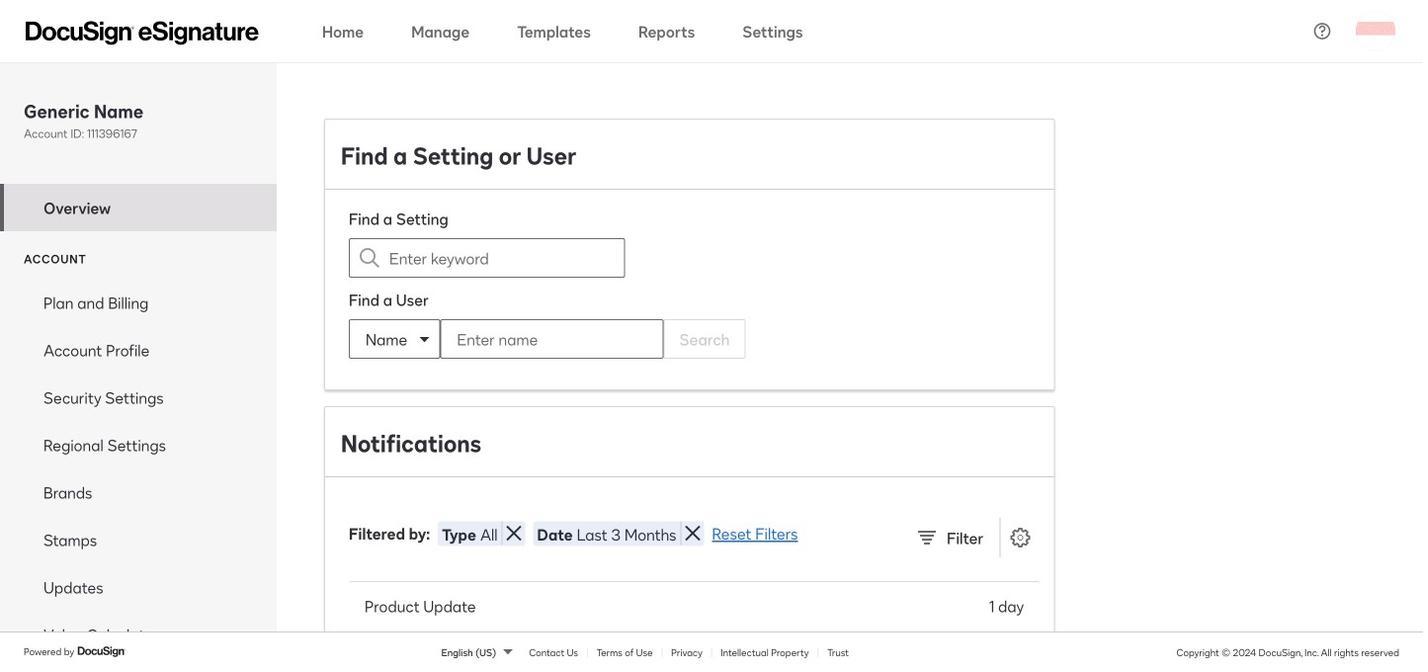 Task type: vqa. For each thing, say whether or not it's contained in the screenshot.
the Signing and Sending ELEMENT
no



Task type: describe. For each thing, give the bounding box(es) containing it.
docusign admin image
[[26, 21, 259, 45]]

account element
[[0, 279, 277, 659]]

Enter name text field
[[442, 320, 623, 358]]



Task type: locate. For each thing, give the bounding box(es) containing it.
your uploaded profile image image
[[1357, 11, 1396, 51]]

Enter keyword text field
[[390, 239, 585, 277]]

docusign image
[[77, 644, 127, 660]]



